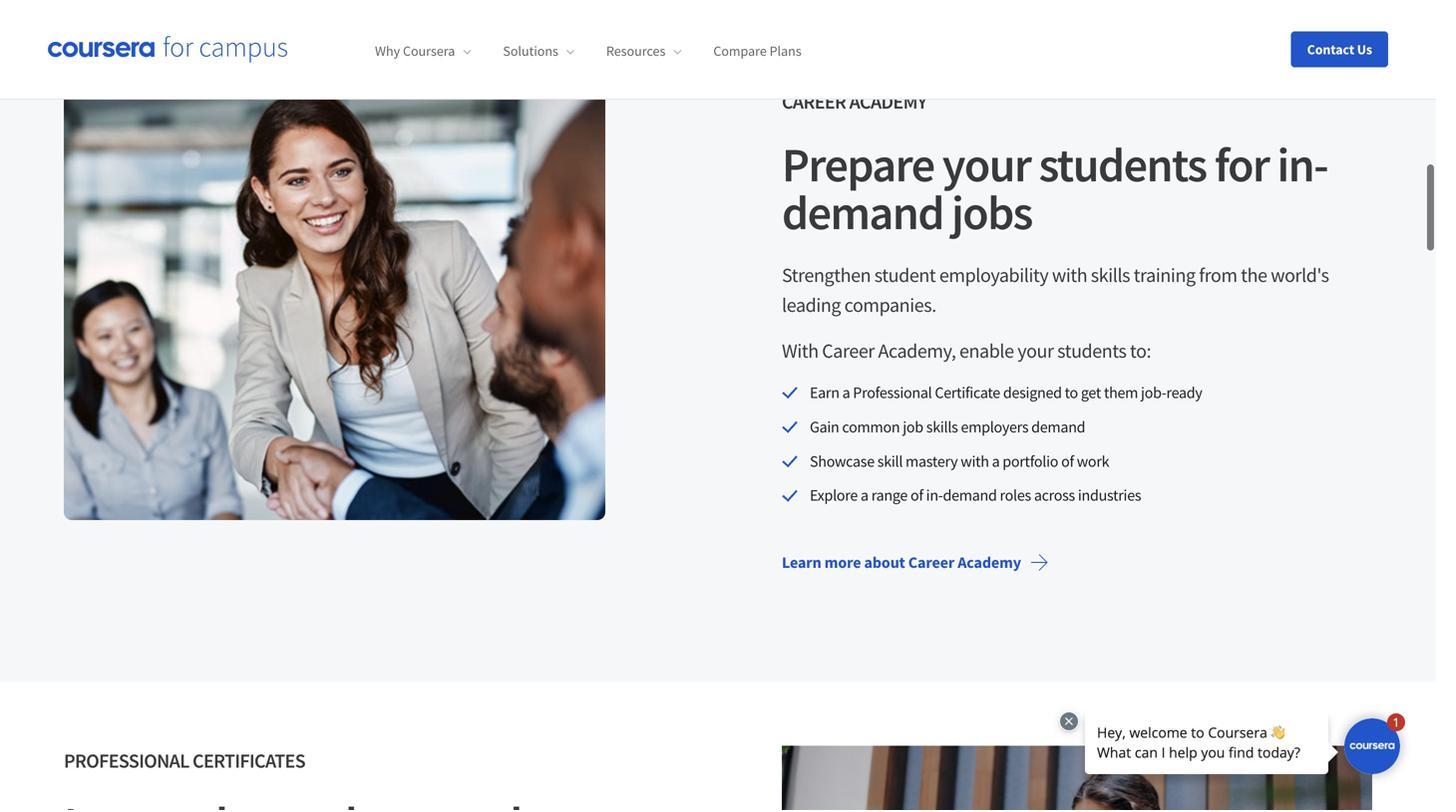 Task type: locate. For each thing, give the bounding box(es) containing it.
1 horizontal spatial of
[[1061, 448, 1074, 468]]

2 vertical spatial demand
[[943, 482, 997, 502]]

contact us button
[[1291, 31, 1388, 67]]

student
[[874, 259, 936, 284]]

prepare
[[782, 131, 934, 190]]

resources link
[[606, 42, 682, 60]]

1 vertical spatial demand
[[1031, 413, 1085, 433]]

professional
[[853, 379, 932, 399], [64, 745, 189, 770]]

1 horizontal spatial academy
[[958, 549, 1021, 569]]

of right range
[[911, 482, 923, 502]]

0 vertical spatial career
[[782, 85, 846, 110]]

a left range
[[861, 482, 868, 502]]

academy inside learn more about career academy link
[[958, 549, 1021, 569]]

academy
[[849, 85, 927, 110], [958, 549, 1021, 569]]

with right employability
[[1052, 259, 1087, 284]]

0 vertical spatial a
[[842, 379, 850, 399]]

a
[[842, 379, 850, 399], [992, 448, 1000, 468], [861, 482, 868, 502]]

coursera
[[403, 42, 455, 60]]

of left work
[[1061, 448, 1074, 468]]

0 vertical spatial with
[[1052, 259, 1087, 284]]

1 horizontal spatial a
[[861, 482, 868, 502]]

1 horizontal spatial skills
[[1091, 259, 1130, 284]]

a down the employers
[[992, 448, 1000, 468]]

skills right job
[[926, 413, 958, 433]]

career academy
[[782, 85, 927, 110]]

in-
[[1277, 131, 1328, 190], [926, 482, 943, 502]]

academy,
[[878, 335, 956, 360]]

0 horizontal spatial professional
[[64, 745, 189, 770]]

them
[[1104, 379, 1138, 399]]

academy up prepare
[[849, 85, 927, 110]]

demand inside the prepare your students for in- demand jobs
[[782, 179, 943, 238]]

explore a range of in-demand roles across industries
[[810, 482, 1141, 502]]

range
[[871, 482, 908, 502]]

2 horizontal spatial a
[[992, 448, 1000, 468]]

why coursera link
[[375, 42, 471, 60]]

career right about
[[908, 549, 955, 569]]

1 horizontal spatial professional
[[853, 379, 932, 399]]

to
[[1065, 379, 1078, 399]]

common
[[842, 413, 900, 433]]

solutions link
[[503, 42, 574, 60]]

0 horizontal spatial a
[[842, 379, 850, 399]]

your inside the prepare your students for in- demand jobs
[[942, 131, 1031, 190]]

in- down mastery
[[926, 482, 943, 502]]

0 vertical spatial demand
[[782, 179, 943, 238]]

demand up strengthen on the top of page
[[782, 179, 943, 238]]

0 horizontal spatial with
[[961, 448, 989, 468]]

your
[[942, 131, 1031, 190], [1017, 335, 1054, 360]]

1 horizontal spatial with
[[1052, 259, 1087, 284]]

about
[[864, 549, 905, 569]]

1 vertical spatial skills
[[926, 413, 958, 433]]

in- for for
[[1277, 131, 1328, 190]]

academy down explore a range of in-demand roles across industries
[[958, 549, 1021, 569]]

0 horizontal spatial academy
[[849, 85, 927, 110]]

more
[[825, 549, 861, 569]]

0 vertical spatial academy
[[849, 85, 927, 110]]

1 vertical spatial with
[[961, 448, 989, 468]]

showcase
[[810, 448, 875, 468]]

0 vertical spatial students
[[1039, 131, 1206, 190]]

across
[[1034, 482, 1075, 502]]

1 vertical spatial of
[[911, 482, 923, 502]]

students
[[1039, 131, 1206, 190], [1057, 335, 1126, 360]]

skills
[[1091, 259, 1130, 284], [926, 413, 958, 433]]

of
[[1061, 448, 1074, 468], [911, 482, 923, 502]]

with career academy, enable your students to:
[[782, 335, 1151, 360]]

demand
[[782, 179, 943, 238], [1031, 413, 1085, 433], [943, 482, 997, 502]]

2 vertical spatial a
[[861, 482, 868, 502]]

0 vertical spatial of
[[1061, 448, 1074, 468]]

0 vertical spatial in-
[[1277, 131, 1328, 190]]

1 horizontal spatial in-
[[1277, 131, 1328, 190]]

enable
[[959, 335, 1014, 360]]

1 vertical spatial students
[[1057, 335, 1126, 360]]

career
[[782, 85, 846, 110], [822, 335, 875, 360], [908, 549, 955, 569]]

with
[[1052, 259, 1087, 284], [961, 448, 989, 468]]

with for skills
[[1052, 259, 1087, 284]]

jobs
[[952, 179, 1032, 238]]

0 horizontal spatial in-
[[926, 482, 943, 502]]

training
[[1134, 259, 1195, 284]]

with up explore a range of in-demand roles across industries
[[961, 448, 989, 468]]

companies.
[[844, 289, 936, 314]]

prepare your students for in- demand jobs
[[782, 131, 1328, 238]]

career right with
[[822, 335, 875, 360]]

demand down to
[[1031, 413, 1085, 433]]

0 horizontal spatial skills
[[926, 413, 958, 433]]

in- inside the prepare your students for in- demand jobs
[[1277, 131, 1328, 190]]

0 vertical spatial skills
[[1091, 259, 1130, 284]]

us
[[1357, 40, 1372, 58]]

demand down showcase skill mastery with a portfolio of work
[[943, 482, 997, 502]]

career down plans at top right
[[782, 85, 846, 110]]

learn
[[782, 549, 821, 569]]

industries
[[1078, 482, 1141, 502]]

mastery
[[906, 448, 958, 468]]

earn a professional certificate designed to get them job-ready
[[810, 379, 1202, 399]]

in- right for
[[1277, 131, 1328, 190]]

with inside strengthen student employability with skills training from the world's leading companies.
[[1052, 259, 1087, 284]]

skills left "training"
[[1091, 259, 1130, 284]]

strengthen
[[782, 259, 871, 284]]

a right earn
[[842, 379, 850, 399]]

demand for jobs
[[782, 179, 943, 238]]

0 vertical spatial your
[[942, 131, 1031, 190]]

coursera for campus image
[[48, 36, 287, 63]]

contact us
[[1307, 40, 1372, 58]]

1 vertical spatial academy
[[958, 549, 1021, 569]]

1 vertical spatial in-
[[926, 482, 943, 502]]



Task type: vqa. For each thing, say whether or not it's contained in the screenshot.
left SKILLS
yes



Task type: describe. For each thing, give the bounding box(es) containing it.
for
[[1215, 131, 1269, 190]]

students inside the prepare your students for in- demand jobs
[[1039, 131, 1206, 190]]

c4c career academy image
[[64, 83, 605, 517]]

gain
[[810, 413, 839, 433]]

a for professional
[[842, 379, 850, 399]]

1 vertical spatial professional
[[64, 745, 189, 770]]

0 horizontal spatial of
[[911, 482, 923, 502]]

job-
[[1141, 379, 1166, 399]]

strengthen student employability with skills training from the world's leading companies.
[[782, 259, 1329, 314]]

0 vertical spatial professional
[[853, 379, 932, 399]]

compare plans link
[[713, 42, 802, 60]]

compare
[[713, 42, 767, 60]]

from
[[1199, 259, 1237, 284]]

micro-credentials video thumb image
[[782, 743, 1372, 811]]

explore
[[810, 482, 858, 502]]

with
[[782, 335, 818, 360]]

plans
[[770, 42, 802, 60]]

contact
[[1307, 40, 1354, 58]]

compare plans
[[713, 42, 802, 60]]

in- for of
[[926, 482, 943, 502]]

showcase skill mastery with a portfolio of work
[[810, 448, 1109, 468]]

employability
[[939, 259, 1048, 284]]

ready
[[1166, 379, 1202, 399]]

2 vertical spatial career
[[908, 549, 955, 569]]

why
[[375, 42, 400, 60]]

skill
[[877, 448, 903, 468]]

world's
[[1271, 259, 1329, 284]]

certificate
[[935, 379, 1000, 399]]

roles
[[1000, 482, 1031, 502]]

a for range
[[861, 482, 868, 502]]

1 vertical spatial a
[[992, 448, 1000, 468]]

1 vertical spatial your
[[1017, 335, 1054, 360]]

to:
[[1130, 335, 1151, 360]]

employers
[[961, 413, 1028, 433]]

job
[[903, 413, 923, 433]]

demand for roles
[[943, 482, 997, 502]]

gain common job skills employers demand
[[810, 413, 1085, 433]]

professional certificates
[[64, 745, 305, 770]]

work
[[1077, 448, 1109, 468]]

solutions
[[503, 42, 558, 60]]

portfolio
[[1003, 448, 1058, 468]]

get
[[1081, 379, 1101, 399]]

why coursera
[[375, 42, 455, 60]]

leading
[[782, 289, 841, 314]]

resources
[[606, 42, 666, 60]]

certificates
[[193, 745, 305, 770]]

1 vertical spatial career
[[822, 335, 875, 360]]

learn more about career academy
[[782, 549, 1021, 569]]

the
[[1241, 259, 1267, 284]]

learn more about career academy link
[[766, 535, 1065, 583]]

designed
[[1003, 379, 1062, 399]]

with for a
[[961, 448, 989, 468]]

earn
[[810, 379, 839, 399]]

skills inside strengthen student employability with skills training from the world's leading companies.
[[1091, 259, 1130, 284]]



